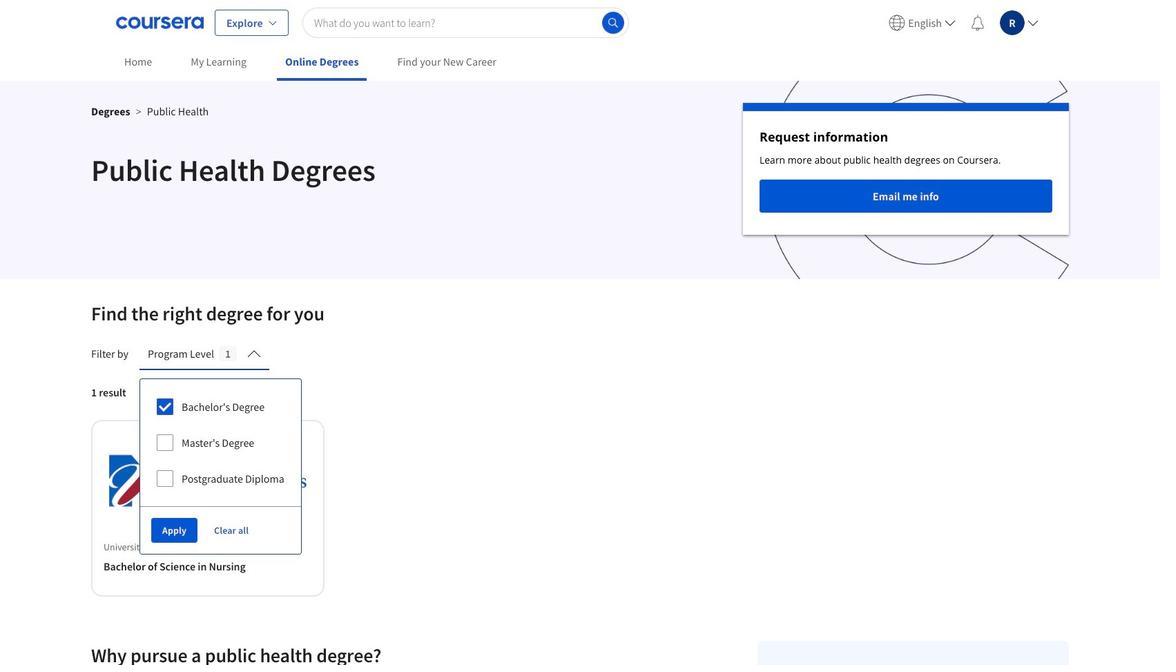 Task type: vqa. For each thing, say whether or not it's contained in the screenshot.
Upcoming
no



Task type: describe. For each thing, give the bounding box(es) containing it.
options list list box
[[140, 379, 301, 506]]

actions toolbar
[[140, 506, 301, 554]]

university of massachusetts global logo image
[[109, 438, 307, 524]]



Task type: locate. For each thing, give the bounding box(es) containing it.
coursera image
[[116, 11, 204, 34]]

None search field
[[302, 7, 629, 38]]

menu item
[[884, 6, 962, 39]]

menu
[[884, 0, 1044, 45]]

status
[[743, 103, 1069, 235]]



